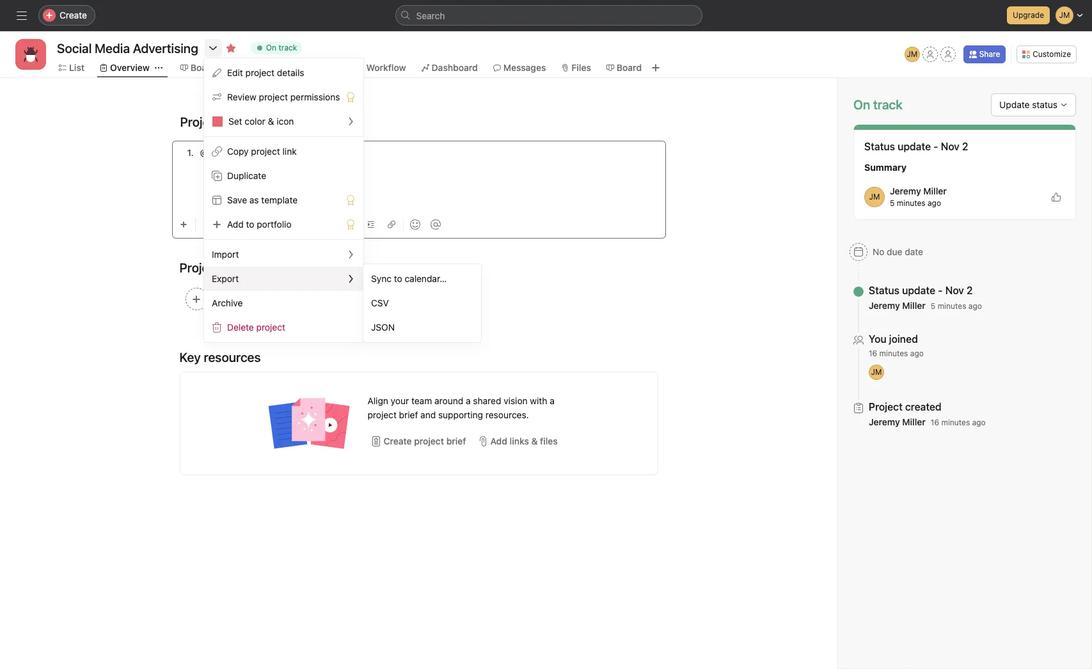 Task type: describe. For each thing, give the bounding box(es) containing it.
review
[[227, 92, 256, 102]]

export
[[212, 273, 239, 284]]

italics image
[[224, 221, 231, 228]]

csv
[[371, 298, 389, 308]]

set color & icon
[[228, 116, 294, 127]]

list
[[69, 62, 84, 73]]

status update - nov 2 button
[[869, 284, 982, 297]]

overview link
[[100, 61, 150, 75]]

link image
[[387, 221, 395, 228]]

calendar link
[[292, 61, 341, 75]]

files
[[540, 436, 558, 447]]

project for review
[[259, 92, 288, 102]]

jm button
[[905, 47, 920, 62]]

jeremy miller link inside latest status update element
[[890, 186, 947, 196]]

2 vertical spatial jm
[[871, 367, 882, 377]]

board for 1st board link from the left
[[191, 62, 216, 73]]

& for links
[[531, 436, 538, 447]]

on track
[[854, 97, 903, 112]]

add links & files
[[490, 436, 558, 447]]

underline image
[[244, 221, 252, 228]]

2 a from the left
[[550, 395, 555, 406]]

align your team around a shared vision with a project brief and supporting resources.
[[368, 395, 555, 420]]

permissions
[[290, 92, 340, 102]]

overview
[[110, 62, 150, 73]]

upgrade button
[[1007, 6, 1050, 24]]

update
[[1000, 99, 1030, 110]]

upgrade
[[1013, 10, 1044, 20]]

resources.
[[486, 410, 529, 420]]

and
[[421, 410, 436, 420]]

customize button
[[1017, 45, 1077, 63]]

on track button
[[245, 39, 308, 57]]

show options image
[[208, 43, 218, 53]]

export menu item
[[204, 267, 363, 291]]

share
[[979, 49, 1000, 59]]

set
[[228, 116, 242, 127]]

add for add to portfolio
[[227, 219, 244, 230]]

status
[[1032, 99, 1058, 110]]

status for status update - nov 2 jeremy miller 5 minutes ago
[[869, 285, 900, 296]]

timeline link
[[231, 61, 277, 75]]

at mention image
[[430, 219, 441, 230]]

calendar…
[[405, 273, 447, 284]]

align
[[368, 395, 388, 406]]

project roles
[[179, 260, 251, 275]]

5 inside status update - nov 2 jeremy miller 5 minutes ago
[[931, 301, 936, 311]]

0 likes. click to like this task image
[[1051, 192, 1062, 202]]

- for nov
[[938, 285, 943, 296]]

date
[[905, 246, 923, 257]]

dashboard link
[[421, 61, 478, 75]]

bug image
[[23, 47, 38, 62]]

insert an object image
[[179, 221, 187, 228]]

project for copy
[[251, 146, 280, 157]]

joined
[[889, 333, 918, 345]]

ago inside jeremy miller 5 minutes ago
[[928, 198, 941, 208]]

2
[[967, 285, 973, 296]]

jeremy miller 5 minutes ago
[[890, 186, 947, 208]]

- for nov 2
[[934, 141, 938, 152]]

team
[[411, 395, 432, 406]]

board for 1st board link from the right
[[617, 62, 642, 73]]

you
[[869, 333, 887, 345]]

brief inside align your team around a shared vision with a project brief and supporting resources.
[[399, 410, 418, 420]]

16 inside project created jeremy miller 16 minutes ago
[[931, 418, 939, 427]]

jeremy miller link for status
[[869, 300, 926, 311]]

create project brief button
[[368, 430, 469, 453]]

summary
[[864, 162, 907, 173]]

as
[[249, 195, 259, 205]]

duplicate
[[227, 170, 266, 181]]

calendar
[[303, 62, 341, 73]]

project for edit
[[245, 67, 275, 78]]

16 inside you joined 16 minutes ago
[[869, 349, 877, 358]]

miller inside status update - nov 2 jeremy miller 5 minutes ago
[[902, 300, 926, 311]]

delete
[[227, 322, 254, 333]]

jeremy inside jeremy miller 5 minutes ago
[[890, 186, 921, 196]]

no
[[873, 246, 885, 257]]

workflow link
[[356, 61, 406, 75]]

@
[[200, 147, 208, 158]]

track
[[279, 43, 297, 52]]

key resources
[[179, 350, 261, 365]]

due
[[887, 246, 903, 257]]

add for add links & files
[[490, 436, 507, 447]]

to for sync
[[394, 273, 402, 284]]

icon
[[277, 116, 294, 127]]

sync
[[371, 273, 392, 284]]

list link
[[59, 61, 84, 75]]

on
[[266, 43, 276, 52]]

you joined 16 minutes ago
[[869, 333, 924, 358]]

Search tasks, projects, and more text field
[[395, 5, 702, 26]]

links
[[510, 436, 529, 447]]

5 inside jeremy miller 5 minutes ago
[[890, 198, 895, 208]]

create button
[[38, 5, 95, 26]]

workflow
[[366, 62, 406, 73]]

dashboard
[[432, 62, 478, 73]]

add to portfolio
[[227, 219, 292, 230]]

& for color
[[268, 116, 274, 127]]

tab actions image
[[155, 64, 162, 72]]

status update - nov 2 jeremy miller 5 minutes ago
[[869, 285, 982, 311]]

no due date
[[873, 246, 923, 257]]

no due date button
[[844, 241, 929, 264]]

json
[[371, 322, 395, 333]]

color
[[245, 116, 265, 127]]

minutes inside status update - nov 2 jeremy miller 5 minutes ago
[[938, 301, 967, 311]]

update status button
[[991, 93, 1076, 116]]

miller inside jeremy miller 5 minutes ago
[[924, 186, 947, 196]]



Task type: locate. For each thing, give the bounding box(es) containing it.
a
[[466, 395, 471, 406], [550, 395, 555, 406]]

1 vertical spatial add
[[490, 436, 507, 447]]

1 vertical spatial 16
[[931, 418, 939, 427]]

portfolio
[[257, 219, 292, 230]]

ago
[[928, 198, 941, 208], [969, 301, 982, 311], [910, 349, 924, 358], [972, 418, 986, 427]]

miller down project created
[[902, 417, 926, 427]]

jeremy miller link down summary at the right of the page
[[890, 186, 947, 196]]

0 horizontal spatial 5
[[890, 198, 895, 208]]

1 board link from the left
[[180, 61, 216, 75]]

minutes inside you joined 16 minutes ago
[[880, 349, 908, 358]]

project down and
[[414, 436, 444, 447]]

code image
[[285, 221, 293, 228]]

0 vertical spatial jm
[[907, 49, 918, 59]]

expand sidebar image
[[17, 10, 27, 20]]

create project brief
[[384, 436, 466, 447]]

0 vertical spatial brief
[[399, 410, 418, 420]]

1 a from the left
[[466, 395, 471, 406]]

1 horizontal spatial to
[[394, 273, 402, 284]]

update left nov
[[902, 285, 936, 296]]

jeremy inside status update - nov 2 jeremy miller 5 minutes ago
[[869, 300, 900, 311]]

0 vertical spatial to
[[246, 219, 254, 230]]

1 vertical spatial brief
[[446, 436, 466, 447]]

status inside status update - nov 2 jeremy miller 5 minutes ago
[[869, 285, 900, 296]]

to left strikethrough image on the left top of page
[[246, 219, 254, 230]]

brief inside button
[[446, 436, 466, 447]]

to
[[246, 219, 254, 230], [394, 273, 402, 284]]

edit project details
[[227, 67, 304, 78]]

toolbar
[[174, 210, 666, 234]]

& left files
[[531, 436, 538, 447]]

1 horizontal spatial board link
[[607, 61, 642, 75]]

jeremy miller link
[[890, 186, 947, 196], [869, 300, 926, 311], [869, 417, 926, 427]]

minutes down project created
[[942, 418, 970, 427]]

0 vertical spatial update
[[898, 141, 931, 152]]

create right expand sidebar image
[[60, 10, 87, 20]]

16
[[869, 349, 877, 358], [931, 418, 939, 427]]

create for create project brief
[[384, 436, 412, 447]]

create inside popup button
[[60, 10, 87, 20]]

add left links
[[490, 436, 507, 447]]

1 horizontal spatial 5
[[931, 301, 936, 311]]

0 vertical spatial miller
[[924, 186, 947, 196]]

1 vertical spatial miller
[[902, 300, 926, 311]]

minutes inside project created jeremy miller 16 minutes ago
[[942, 418, 970, 427]]

import
[[212, 249, 239, 260]]

ago inside you joined 16 minutes ago
[[910, 349, 924, 358]]

1 horizontal spatial board
[[617, 62, 642, 73]]

board down show options icon
[[191, 62, 216, 73]]

1 vertical spatial &
[[531, 436, 538, 447]]

jeremy miller link for project created
[[869, 417, 926, 427]]

0 horizontal spatial create
[[60, 10, 87, 20]]

project for create
[[414, 436, 444, 447]]

1 horizontal spatial add
[[490, 436, 507, 447]]

0 vertical spatial 16
[[869, 349, 877, 358]]

update
[[898, 141, 931, 152], [902, 285, 936, 296]]

1 vertical spatial status
[[869, 285, 900, 296]]

minutes inside jeremy miller 5 minutes ago
[[897, 198, 926, 208]]

a right 'with'
[[550, 395, 555, 406]]

0 vertical spatial add
[[227, 219, 244, 230]]

0 vertical spatial jeremy
[[890, 186, 921, 196]]

shared
[[473, 395, 501, 406]]

0 vertical spatial 5
[[890, 198, 895, 208]]

& inside dropdown button
[[531, 436, 538, 447]]

copy
[[227, 146, 249, 157]]

update inside status update - nov 2 jeremy miller 5 minutes ago
[[902, 285, 936, 296]]

16 down project created
[[931, 418, 939, 427]]

minutes down summary at the right of the page
[[897, 198, 926, 208]]

a up supporting
[[466, 395, 471, 406]]

Project description title text field
[[172, 109, 292, 136]]

minutes
[[897, 198, 926, 208], [938, 301, 967, 311], [880, 349, 908, 358], [942, 418, 970, 427]]

create down your
[[384, 436, 412, 447]]

project created jeremy miller 16 minutes ago
[[869, 401, 986, 427]]

nov 2
[[941, 141, 968, 152]]

1 horizontal spatial &
[[531, 436, 538, 447]]

project right 'delete'
[[256, 322, 285, 333]]

with
[[530, 395, 547, 406]]

0 horizontal spatial &
[[268, 116, 274, 127]]

- inside status update - nov 2 jeremy miller 5 minutes ago
[[938, 285, 943, 296]]

link
[[283, 146, 297, 157]]

0 horizontal spatial a
[[466, 395, 471, 406]]

board link left add tab icon
[[607, 61, 642, 75]]

board link down show options icon
[[180, 61, 216, 75]]

- left nov
[[938, 285, 943, 296]]

sync to calendar…
[[371, 273, 447, 284]]

supporting
[[438, 410, 483, 420]]

5 down 'status update - nov 2' button
[[931, 301, 936, 311]]

delete project
[[227, 322, 285, 333]]

project
[[245, 67, 275, 78], [259, 92, 288, 102], [251, 146, 280, 157], [256, 322, 285, 333], [368, 410, 397, 420], [414, 436, 444, 447]]

1 horizontal spatial create
[[384, 436, 412, 447]]

jeremy miller link down 'status update - nov 2' button
[[869, 300, 926, 311]]

project left link
[[251, 146, 280, 157]]

add inside dropdown button
[[490, 436, 507, 447]]

5
[[890, 198, 895, 208], [931, 301, 936, 311]]

add
[[227, 219, 244, 230], [490, 436, 507, 447]]

jeremy inside project created jeremy miller 16 minutes ago
[[869, 417, 900, 427]]

& left icon
[[268, 116, 274, 127]]

jeremy up you
[[869, 300, 900, 311]]

1 vertical spatial create
[[384, 436, 412, 447]]

0 horizontal spatial to
[[246, 219, 254, 230]]

project inside create project brief button
[[414, 436, 444, 447]]

strikethrough image
[[265, 221, 272, 228]]

1 vertical spatial 5
[[931, 301, 936, 311]]

copy project link
[[227, 146, 297, 157]]

jeremy
[[890, 186, 921, 196], [869, 300, 900, 311], [869, 417, 900, 427]]

2 board from the left
[[617, 62, 642, 73]]

2 vertical spatial jeremy miller link
[[869, 417, 926, 427]]

1 vertical spatial to
[[394, 273, 402, 284]]

jeremy down summary at the right of the page
[[890, 186, 921, 196]]

messages link
[[493, 61, 546, 75]]

create for create
[[60, 10, 87, 20]]

project down the edit project details on the top
[[259, 92, 288, 102]]

status up summary at the right of the page
[[864, 141, 895, 152]]

16 down you
[[869, 349, 877, 358]]

status
[[864, 141, 895, 152], [869, 285, 900, 296]]

status for status update - nov 2
[[864, 141, 895, 152]]

emoji image
[[410, 219, 420, 230]]

project created
[[869, 401, 942, 413]]

your
[[391, 395, 409, 406]]

share button
[[963, 45, 1006, 63]]

jeremy miller link down project created
[[869, 417, 926, 427]]

miller down the status update - nov 2
[[924, 186, 947, 196]]

you joined button
[[869, 333, 924, 346]]

jm inside latest status update element
[[869, 192, 880, 202]]

1 vertical spatial jeremy miller link
[[869, 300, 926, 311]]

review project permissions
[[227, 92, 340, 102]]

2 board link from the left
[[607, 61, 642, 75]]

0 horizontal spatial 16
[[869, 349, 877, 358]]

save as template
[[227, 195, 298, 205]]

project right edit
[[245, 67, 275, 78]]

board left add tab icon
[[617, 62, 642, 73]]

1 vertical spatial jm
[[869, 192, 880, 202]]

latest status update element
[[854, 124, 1076, 220]]

0 vertical spatial status
[[864, 141, 895, 152]]

create
[[60, 10, 87, 20], [384, 436, 412, 447]]

miller down 'status update - nov 2' button
[[902, 300, 926, 311]]

1 vertical spatial update
[[902, 285, 936, 296]]

save
[[227, 195, 247, 205]]

1 vertical spatial jeremy
[[869, 300, 900, 311]]

board link
[[180, 61, 216, 75], [607, 61, 642, 75]]

vision
[[504, 395, 528, 406]]

minutes down nov
[[938, 301, 967, 311]]

2 vertical spatial jeremy
[[869, 417, 900, 427]]

jeremy down project created
[[869, 417, 900, 427]]

files link
[[561, 61, 591, 75]]

update up summary at the right of the page
[[898, 141, 931, 152]]

update for nov
[[902, 285, 936, 296]]

1 vertical spatial -
[[938, 285, 943, 296]]

files
[[572, 62, 591, 73]]

2 vertical spatial miller
[[902, 417, 926, 427]]

1 horizontal spatial brief
[[446, 436, 466, 447]]

None text field
[[54, 36, 201, 60]]

0 horizontal spatial add
[[227, 219, 244, 230]]

0 vertical spatial jeremy miller link
[[890, 186, 947, 196]]

1 horizontal spatial 16
[[931, 418, 939, 427]]

1 board from the left
[[191, 62, 216, 73]]

miller inside project created jeremy miller 16 minutes ago
[[902, 417, 926, 427]]

-
[[934, 141, 938, 152], [938, 285, 943, 296]]

messages
[[503, 62, 546, 73]]

jm
[[907, 49, 918, 59], [869, 192, 880, 202], [871, 367, 882, 377]]

increase list indent image
[[367, 221, 375, 228]]

details
[[277, 67, 304, 78]]

ago inside project created jeremy miller 16 minutes ago
[[972, 418, 986, 427]]

nov
[[945, 285, 964, 296]]

ago inside status update - nov 2 jeremy miller 5 minutes ago
[[969, 301, 982, 311]]

archive
[[212, 298, 243, 308]]

update for nov 2
[[898, 141, 931, 152]]

project for delete
[[256, 322, 285, 333]]

project down align
[[368, 410, 397, 420]]

to for add
[[246, 219, 254, 230]]

board
[[191, 62, 216, 73], [617, 62, 642, 73]]

0 vertical spatial &
[[268, 116, 274, 127]]

status down no due date dropdown button
[[869, 285, 900, 296]]

- inside latest status update element
[[934, 141, 938, 152]]

remove from starred image
[[226, 43, 236, 53]]

create inside button
[[384, 436, 412, 447]]

- left nov 2
[[934, 141, 938, 152]]

1 horizontal spatial a
[[550, 395, 555, 406]]

brief down supporting
[[446, 436, 466, 447]]

brief down your
[[399, 410, 418, 420]]

0 horizontal spatial brief
[[399, 410, 418, 420]]

0 vertical spatial create
[[60, 10, 87, 20]]

edit
[[227, 67, 243, 78]]

to right sync
[[394, 273, 402, 284]]

on track
[[266, 43, 297, 52]]

project inside align your team around a shared vision with a project brief and supporting resources.
[[368, 410, 397, 420]]

jm inside button
[[907, 49, 918, 59]]

add left underline icon
[[227, 219, 244, 230]]

decrease list indent image
[[346, 221, 354, 228]]

5 down summary at the right of the page
[[890, 198, 895, 208]]

update status
[[1000, 99, 1058, 110]]

0 vertical spatial -
[[934, 141, 938, 152]]

0 horizontal spatial board link
[[180, 61, 216, 75]]

add links & files button
[[474, 430, 561, 453]]

minutes down you joined button
[[880, 349, 908, 358]]

add tab image
[[651, 63, 661, 73]]

0 horizontal spatial board
[[191, 62, 216, 73]]

around
[[434, 395, 463, 406]]

template
[[261, 195, 298, 205]]

timeline
[[241, 62, 277, 73]]



Task type: vqa. For each thing, say whether or not it's contained in the screenshot.
functional
no



